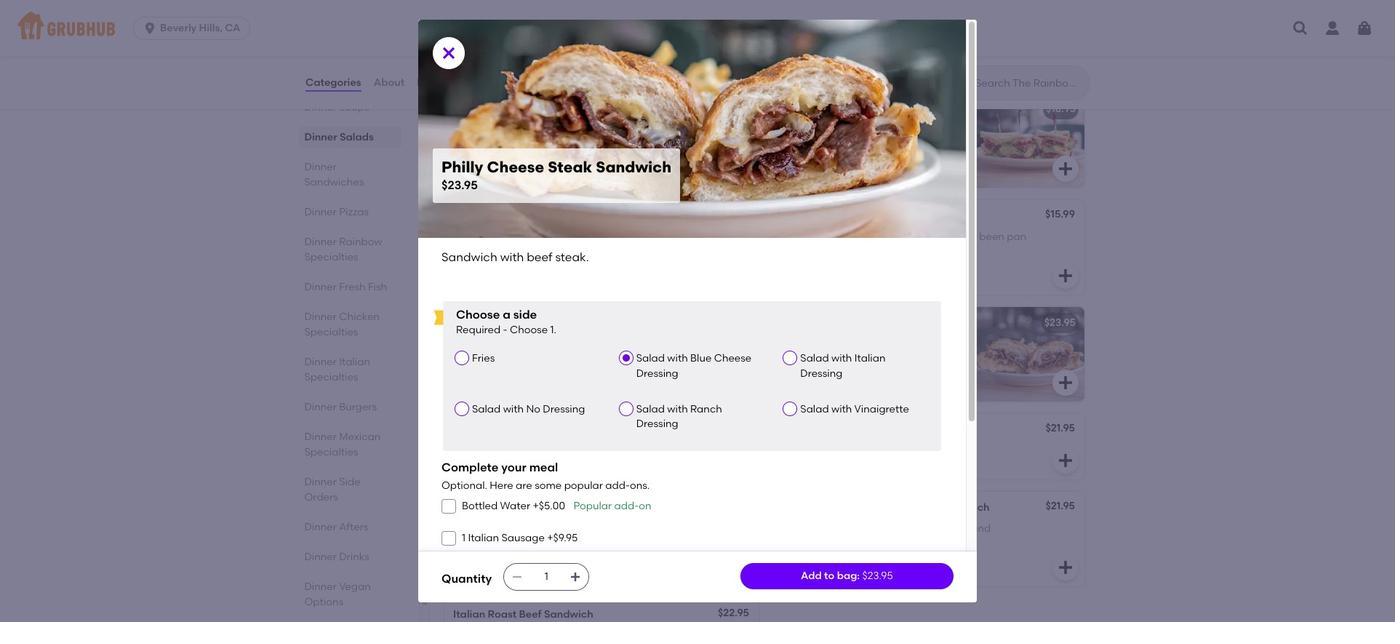 Task type: describe. For each thing, give the bounding box(es) containing it.
sandwich up cheese
[[900, 210, 949, 222]]

svg image inside beverly hills, ca button
[[143, 21, 157, 36]]

dinner for dinner vegan options
[[305, 581, 337, 593]]

1 vertical spatial prime
[[487, 317, 516, 329]]

been for hot sandwich filled with cheese that has been pan cooked or grilled.
[[980, 230, 1005, 243]]

chicken inside dinner chicken specialties
[[340, 311, 380, 323]]

rainbows
[[522, 522, 570, 535]]

dinner mexican specialties
[[305, 431, 381, 458]]

prime new york steak sandwich image
[[650, 93, 759, 188]]

sandwich down search icon on the top right
[[908, 103, 957, 115]]

cheese. inside featuring the rainbows fresh made hand rolled meatballs, served on a sandwich roll with meat sauce, onions and mozzarella cheese.
[[566, 567, 604, 579]]

1 vertical spatial +
[[547, 532, 553, 544]]

sandwich up sandwich with thinly sliced beef that has been cooked over a dry heat.
[[575, 317, 624, 329]]

with inside open faced 120z new york strip steak on our delicious fresh baked sandwich roll.  comes with your choice of sides.
[[561, 153, 581, 165]]

sandwich down input item quantity number field
[[544, 609, 594, 621]]

sandwich up salad with italian dressing
[[779, 337, 828, 350]]

0 vertical spatial prime
[[453, 103, 482, 115]]

fresh inside featuring the rainbows fresh made hand rolled meatballs, served on a sandwich roll with meat sauce, onions and mozzarella cheese.
[[572, 522, 596, 535]]

of inside open faced 120z new york strip steak on our delicious fresh baked sandwich roll.  comes with your choice of sides.
[[489, 168, 499, 180]]

our
[[499, 138, 515, 151]]

that for beef
[[612, 337, 633, 350]]

side
[[340, 476, 361, 488]]

italian down quantity
[[453, 609, 485, 621]]

hand
[[453, 537, 479, 549]]

$22.95
[[718, 607, 749, 620]]

soups
[[340, 101, 370, 114]]

delicious
[[518, 138, 561, 151]]

featuring
[[453, 522, 501, 535]]

cheese for grilled
[[815, 210, 853, 222]]

here
[[490, 480, 514, 492]]

of inside the fresh sliced chicken breast, bacon, lettuce, tomato, and mayo on lightly toasted bread. your choice of side.
[[588, 260, 598, 272]]

salad with italian dressing
[[801, 352, 886, 380]]

with inside sandwich with thinly sliced beef that has been cooked over a dry heat.
[[504, 337, 525, 350]]

dinner salads
[[305, 131, 374, 143]]

0 horizontal spatial fresh
[[340, 281, 366, 293]]

featuring the rainbows fresh made hand rolled meatballs, served on a sandwich roll with meat sauce, onions and mozzarella cheese.
[[453, 522, 628, 579]]

italian style sausage & peppers sandwich
[[779, 502, 990, 514]]

1 horizontal spatial roast
[[518, 317, 547, 329]]

$19.95
[[721, 210, 750, 222]]

beverly hills, ca button
[[133, 17, 256, 40]]

pan
[[1007, 230, 1027, 243]]

strip
[[585, 123, 608, 136]]

categories button
[[305, 57, 362, 109]]

$5.00
[[539, 500, 565, 513]]

bacon, lettuce & tomato sandwich image
[[976, 93, 1085, 188]]

sliced inside the fresh sliced chicken breast, bacon, lettuce, tomato, and mayo on lightly toasted bread. your choice of side.
[[482, 230, 511, 243]]

sandwich down club on the top left
[[442, 250, 498, 264]]

quantity
[[442, 572, 492, 586]]

faced
[[483, 123, 512, 136]]

side
[[513, 307, 537, 321]]

sandwich inside hot sandwich filled with cheese that has been pan cooked or grilled.
[[800, 230, 847, 243]]

roll
[[503, 552, 518, 564]]

are
[[516, 480, 532, 492]]

fries
[[472, 352, 495, 365]]

dinner rainbow specialties
[[305, 236, 383, 263]]

mozzarella inside sliced italian sausage, peppers onions and mozzarella cheese.
[[779, 537, 833, 549]]

italian inside sliced italian sausage, peppers onions and mozzarella cheese.
[[812, 522, 843, 535]]

lightly
[[602, 245, 632, 258]]

2 sandwich. from the left
[[905, 444, 955, 457]]

has for mike's prime roast beef sandwich
[[635, 337, 653, 350]]

1 vertical spatial steak.
[[878, 337, 908, 350]]

sandwich. inside button
[[579, 444, 629, 457]]

bacon,
[[591, 230, 626, 243]]

search icon image
[[953, 74, 970, 92]]

italian right 1
[[468, 532, 499, 544]]

sandwich up strip
[[565, 103, 614, 115]]

add- inside "complete your meal optional. here are some popular add-ons."
[[606, 480, 630, 492]]

peppers
[[893, 522, 934, 535]]

2 vertical spatial &
[[887, 502, 895, 514]]

orders
[[305, 491, 339, 504]]

dinner for dinner chicken specialties
[[305, 311, 337, 323]]

fresh inside open faced 120z new york strip steak on our delicious fresh baked sandwich roll.  comes with your choice of sides.
[[564, 138, 588, 151]]

Search The Rainbow Bar and Grill search field
[[974, 76, 1086, 90]]

bacon,
[[779, 103, 814, 115]]

dinner for dinner side orders
[[305, 476, 337, 488]]

dressing for salad with italian dressing
[[801, 367, 843, 380]]

2 horizontal spatial beef
[[853, 337, 876, 350]]

dinner afters
[[305, 521, 369, 533]]

served
[[566, 537, 599, 549]]

add to bag: $23.95
[[801, 570, 893, 582]]

and inside the fresh sliced chicken breast, bacon, lettuce, tomato, and mayo on lightly toasted bread. your choice of side.
[[535, 245, 554, 258]]

2 boneless skinless chicken sandwich. from the left
[[779, 444, 955, 457]]

tomato,
[[493, 245, 532, 258]]

specialties for mexican
[[305, 446, 359, 458]]

philly cheese steak sandwich $23.95
[[442, 158, 672, 192]]

hills,
[[199, 22, 223, 34]]

club
[[497, 210, 521, 222]]

dinner sandwiches
[[305, 161, 364, 188]]

breast,
[[554, 230, 588, 243]]

0 vertical spatial steak
[[534, 103, 562, 115]]

to
[[825, 570, 835, 582]]

boneless skinless chicken sandwich. inside button
[[453, 444, 629, 457]]

york inside open faced 120z new york strip steak on our delicious fresh baked sandwich roll.  comes with your choice of sides.
[[562, 123, 583, 136]]

salad for salad with ranch dressing
[[636, 403, 665, 415]]

onions inside featuring the rainbows fresh made hand rolled meatballs, served on a sandwich roll with meat sauce, onions and mozzarella cheese.
[[453, 567, 486, 579]]

or inside dinner sandwiches includes salad or fries.
[[505, 64, 513, 74]]

water
[[500, 500, 531, 513]]

side.
[[601, 260, 623, 272]]

dinner for dinner soups
[[305, 101, 337, 114]]

1 horizontal spatial $23.95
[[863, 570, 893, 582]]

cooked inside hot sandwich filled with cheese that has been pan cooked or grilled.
[[779, 245, 816, 258]]

chicken inside button
[[539, 444, 577, 457]]

the
[[503, 522, 519, 535]]

a inside choose a side required - choose 1.
[[503, 307, 511, 321]]

sliced inside sandwich with thinly sliced beef that has been cooked over a dry heat.
[[556, 337, 585, 350]]

made
[[599, 522, 628, 535]]

with left vinaigrette
[[832, 403, 852, 415]]

0 horizontal spatial beef
[[527, 250, 553, 264]]

beef inside sandwich with thinly sliced beef that has been cooked over a dry heat.
[[588, 337, 610, 350]]

boneless skinless chicken sandwich. button
[[445, 414, 759, 480]]

popular add-on
[[574, 500, 652, 513]]

sandwich down are
[[500, 502, 550, 514]]

dinner soups
[[305, 101, 370, 114]]

sandwich inside open faced 120z new york strip steak on our delicious fresh baked sandwich roll.  comes with your choice of sides.
[[453, 153, 501, 165]]

2 skinless from the left
[[825, 444, 862, 457]]

1 vertical spatial choose
[[510, 324, 548, 336]]

dressing for salad with no dressing
[[543, 403, 585, 415]]

onions inside sliced italian sausage, peppers onions and mozzarella cheese.
[[937, 522, 969, 535]]

1
[[462, 532, 466, 544]]

dry
[[525, 352, 541, 365]]

chicken club sandwich image
[[650, 200, 759, 295]]

vinaigrette
[[855, 403, 910, 415]]

grilled.
[[831, 245, 864, 258]]

new inside open faced 120z new york strip steak on our delicious fresh baked sandwich roll.  comes with your choice of sides.
[[537, 123, 560, 136]]

dinner for dinner sandwiches
[[305, 161, 337, 173]]

chicken inside the fresh sliced chicken breast, bacon, lettuce, tomato, and mayo on lightly toasted bread. your choice of side.
[[513, 230, 552, 243]]

with left the no
[[503, 403, 524, 415]]

grilled
[[779, 210, 813, 222]]

salad with vinaigrette
[[801, 403, 910, 415]]

cheese. inside sliced italian sausage, peppers onions and mozzarella cheese.
[[835, 537, 873, 549]]

1 vertical spatial sandwich with beef steak.
[[779, 337, 908, 350]]

with inside salad with blue cheese dressing
[[667, 352, 688, 365]]

cooked inside sandwich with thinly sliced beef that has been cooked over a dry heat.
[[453, 352, 490, 365]]

1.
[[550, 324, 557, 336]]

on down "ons."
[[639, 500, 652, 513]]

0 horizontal spatial new
[[485, 103, 507, 115]]

2 boneless from the left
[[779, 444, 823, 457]]

$9.95
[[553, 532, 578, 544]]

$21.95 for sliced italian sausage, peppers onions and mozzarella cheese.
[[1046, 500, 1075, 513]]

0 vertical spatial sandwich with beef steak.
[[442, 250, 592, 264]]

specialties for chicken
[[305, 326, 359, 338]]

rolled
[[482, 537, 509, 549]]

1 vertical spatial beef
[[519, 609, 542, 621]]

optional.
[[442, 480, 488, 492]]

$21.95 for boneless skinless chicken sandwich.
[[1046, 422, 1075, 435]]

and inside sliced italian sausage, peppers onions and mozzarella cheese.
[[972, 522, 991, 535]]

on inside the fresh sliced chicken breast, bacon, lettuce, tomato, and mayo on lightly toasted bread. your choice of side.
[[587, 245, 600, 258]]

1 vertical spatial add-
[[615, 500, 639, 513]]

dinner for dinner drinks
[[305, 551, 337, 563]]

philly cheese steak sandwich image
[[976, 307, 1085, 402]]

salad with blue cheese dressing
[[636, 352, 752, 380]]

$29.45
[[718, 103, 750, 115]]

bag:
[[837, 570, 860, 582]]

with inside salad with ranch dressing
[[667, 403, 688, 415]]

roll.
[[503, 153, 521, 165]]

fries.
[[515, 64, 535, 74]]

ranch
[[691, 403, 722, 415]]

bacon
[[865, 210, 898, 222]]

meatball
[[453, 502, 498, 514]]

blue
[[691, 352, 712, 365]]

choose a side required - choose 1.
[[456, 307, 557, 336]]

meat
[[544, 552, 570, 564]]

sliced
[[779, 522, 809, 535]]

0 vertical spatial steak.
[[555, 250, 589, 264]]

choice inside the fresh sliced chicken breast, bacon, lettuce, tomato, and mayo on lightly toasted bread. your choice of side.
[[553, 260, 586, 272]]

filled
[[849, 230, 873, 243]]

your inside "complete your meal optional. here are some popular add-ons."
[[502, 460, 527, 474]]

has for grilled cheese & bacon sandwich
[[959, 230, 977, 243]]



Task type: vqa. For each thing, say whether or not it's contained in the screenshot.
top • American
no



Task type: locate. For each thing, give the bounding box(es) containing it.
dressing up salad with vinaigrette
[[801, 367, 843, 380]]

dressing inside salad with italian dressing
[[801, 367, 843, 380]]

dressing up "ons."
[[636, 418, 679, 430]]

sandwiches inside dinner sandwiches includes salad or fries.
[[496, 44, 588, 62]]

salad for salad with no dressing
[[472, 403, 501, 415]]

dinner inside dinner side orders
[[305, 476, 337, 488]]

a up -
[[503, 307, 511, 321]]

1 horizontal spatial or
[[818, 245, 829, 258]]

& left peppers
[[887, 502, 895, 514]]

1 specialties from the top
[[305, 251, 359, 263]]

1 vertical spatial mozzarella
[[510, 567, 564, 579]]

about button
[[373, 57, 405, 109]]

& for tomato
[[857, 103, 865, 115]]

chicken down dinner fresh fish
[[340, 311, 380, 323]]

specialties down rainbow
[[305, 251, 359, 263]]

sausage,
[[845, 522, 891, 535]]

0 horizontal spatial skinless
[[499, 444, 536, 457]]

salad with no dressing
[[472, 403, 585, 415]]

+ up meat
[[547, 532, 553, 544]]

with down -
[[504, 337, 525, 350]]

been inside hot sandwich filled with cheese that has been pan cooked or grilled.
[[980, 230, 1005, 243]]

1 vertical spatial has
[[635, 337, 653, 350]]

2 horizontal spatial cheese
[[815, 210, 853, 222]]

sandwich with beef steak. up salad with italian dressing
[[779, 337, 908, 350]]

sausage
[[841, 502, 884, 514], [502, 532, 545, 544]]

sandwich up "grilled."
[[800, 230, 847, 243]]

your down baked
[[584, 153, 605, 165]]

dinner fresh fish
[[305, 281, 388, 293]]

has up salad with blue cheese dressing
[[635, 337, 653, 350]]

1 vertical spatial and
[[972, 522, 991, 535]]

chicken left club on the top left
[[453, 210, 494, 222]]

dressing inside salad with ranch dressing
[[636, 418, 679, 430]]

popular
[[564, 480, 603, 492]]

1 horizontal spatial +
[[547, 532, 553, 544]]

choose
[[456, 307, 500, 321], [510, 324, 548, 336]]

open
[[453, 123, 481, 136]]

dressing inside salad with blue cheese dressing
[[636, 367, 679, 380]]

1 vertical spatial roast
[[488, 609, 517, 621]]

beef
[[527, 250, 553, 264], [588, 337, 610, 350], [853, 337, 876, 350]]

dinner inside dinner vegan options
[[305, 581, 337, 593]]

sandwich up breast,
[[523, 210, 572, 222]]

cooked down the required
[[453, 352, 490, 365]]

0 vertical spatial and
[[535, 245, 554, 258]]

complete your meal optional. here are some popular add-ons.
[[442, 460, 650, 492]]

dinner inside dinner mexican specialties
[[305, 431, 337, 443]]

has inside hot sandwich filled with cheese that has been pan cooked or grilled.
[[959, 230, 977, 243]]

beverly hills, ca
[[160, 22, 241, 34]]

your up are
[[502, 460, 527, 474]]

main navigation navigation
[[0, 0, 1396, 57]]

0 horizontal spatial sandwich.
[[579, 444, 629, 457]]

boneless up complete
[[453, 444, 497, 457]]

1 horizontal spatial boneless skinless chicken sandwich.
[[779, 444, 955, 457]]

with left your
[[500, 250, 524, 264]]

2 vertical spatial and
[[488, 567, 508, 579]]

1 vertical spatial &
[[855, 210, 863, 222]]

and right peppers
[[972, 522, 991, 535]]

sandwich down the required
[[453, 337, 502, 350]]

1 boneless from the left
[[453, 444, 497, 457]]

with
[[561, 153, 581, 165], [875, 230, 896, 243], [500, 250, 524, 264], [504, 337, 525, 350], [830, 337, 851, 350], [667, 352, 688, 365], [832, 352, 852, 365], [503, 403, 524, 415], [667, 403, 688, 415], [832, 403, 852, 415], [520, 552, 541, 564]]

1 vertical spatial onions
[[453, 567, 486, 579]]

salad left blue
[[636, 352, 665, 365]]

meatball sandwich
[[453, 502, 550, 514]]

dinner for dinner pizzas
[[305, 206, 337, 218]]

1 horizontal spatial sausage
[[841, 502, 884, 514]]

steak inside philly cheese steak sandwich $23.95
[[548, 158, 592, 176]]

0 horizontal spatial york
[[510, 103, 531, 115]]

-
[[503, 324, 508, 336]]

0 vertical spatial sliced
[[482, 230, 511, 243]]

dinner for dinner italian specialties
[[305, 356, 337, 368]]

comes
[[523, 153, 558, 165]]

0 horizontal spatial onions
[[453, 567, 486, 579]]

1 horizontal spatial sandwich with beef steak.
[[779, 337, 908, 350]]

dinner for dinner salads
[[305, 131, 338, 143]]

specialties inside dinner mexican specialties
[[305, 446, 359, 458]]

with up salad with italian dressing
[[830, 337, 851, 350]]

1 horizontal spatial cheese
[[714, 352, 752, 365]]

dinner up options
[[305, 581, 337, 593]]

1 italian sausage + $9.95
[[462, 532, 578, 544]]

0 horizontal spatial beef
[[519, 609, 542, 621]]

salad for salad with italian dressing
[[801, 352, 829, 365]]

dressing up salad with ranch dressing
[[636, 367, 679, 380]]

2 vertical spatial cheese
[[714, 352, 752, 365]]

reviews
[[417, 76, 458, 89]]

dinner up includes
[[442, 44, 492, 62]]

italian inside salad with italian dressing
[[855, 352, 886, 365]]

sliced italian sausage, peppers onions and mozzarella cheese.
[[779, 522, 991, 549]]

italian up vinaigrette
[[855, 352, 886, 365]]

$23.95 inside philly cheese steak sandwich $23.95
[[442, 179, 478, 192]]

2 vertical spatial steak
[[548, 158, 592, 176]]

has inside sandwich with thinly sliced beef that has been cooked over a dry heat.
[[635, 337, 653, 350]]

roast down quantity
[[488, 609, 517, 621]]

choice inside open faced 120z new york strip steak on our delicious fresh baked sandwich roll.  comes with your choice of sides.
[[453, 168, 487, 180]]

with left blue
[[667, 352, 688, 365]]

has
[[959, 230, 977, 243], [635, 337, 653, 350]]

0 vertical spatial sandwiches
[[496, 44, 588, 62]]

0 horizontal spatial prime
[[453, 103, 482, 115]]

1 horizontal spatial cooked
[[779, 245, 816, 258]]

thinly
[[527, 337, 554, 350]]

specialties inside dinner rainbow specialties
[[305, 251, 359, 263]]

1 vertical spatial of
[[588, 260, 598, 272]]

meatballs,
[[512, 537, 564, 549]]

0 vertical spatial cheese
[[487, 158, 544, 176]]

includes
[[442, 64, 477, 74]]

fresh sliced chicken breast, bacon, lettuce, tomato, and mayo on lightly toasted bread. your choice of side.
[[453, 230, 632, 272]]

1 horizontal spatial skinless
[[825, 444, 862, 457]]

0 horizontal spatial choice
[[453, 168, 487, 180]]

dinner for dinner rainbow specialties
[[305, 236, 337, 248]]

Input item quantity number field
[[531, 564, 563, 590]]

1 vertical spatial cheese.
[[566, 567, 604, 579]]

beef down input item quantity number field
[[519, 609, 542, 621]]

dinner down dinner chicken specialties
[[305, 356, 337, 368]]

and
[[535, 245, 554, 258], [972, 522, 991, 535], [488, 567, 508, 579]]

dinner down categories
[[305, 101, 337, 114]]

0 horizontal spatial +
[[533, 500, 539, 513]]

cheese.
[[835, 537, 873, 549], [566, 567, 604, 579]]

0 vertical spatial chicken
[[453, 210, 494, 222]]

dinner for dinner afters
[[305, 521, 337, 533]]

skinless up meal
[[499, 444, 536, 457]]

sandwich inside sandwich with thinly sliced beef that has been cooked over a dry heat.
[[453, 337, 502, 350]]

with inside hot sandwich filled with cheese that has been pan cooked or grilled.
[[875, 230, 896, 243]]

2 specialties from the top
[[305, 326, 359, 338]]

0 vertical spatial onions
[[937, 522, 969, 535]]

dinner for dinner mexican specialties
[[305, 431, 337, 443]]

1 vertical spatial $23.95
[[1045, 317, 1076, 329]]

1 skinless from the left
[[499, 444, 536, 457]]

style
[[814, 502, 838, 514]]

of
[[489, 168, 499, 180], [588, 260, 598, 272]]

steak.
[[555, 250, 589, 264], [878, 337, 908, 350]]

1 horizontal spatial that
[[936, 230, 957, 243]]

0 horizontal spatial cheese.
[[566, 567, 604, 579]]

boneless inside button
[[453, 444, 497, 457]]

about
[[374, 76, 405, 89]]

specialties inside dinner chicken specialties
[[305, 326, 359, 338]]

dinner inside dinner sandwiches includes salad or fries.
[[442, 44, 492, 62]]

sandwiches up dinner pizzas
[[305, 176, 364, 188]]

open faced 120z new york strip steak on our delicious fresh baked sandwich roll.  comes with your choice of sides.
[[453, 123, 622, 180]]

hot
[[779, 230, 797, 243]]

chicken up meal
[[539, 444, 577, 457]]

york
[[510, 103, 531, 115], [562, 123, 583, 136]]

steak inside open faced 120z new york strip steak on our delicious fresh baked sandwich roll.  comes with your choice of sides.
[[453, 138, 481, 151]]

2 horizontal spatial and
[[972, 522, 991, 535]]

1 horizontal spatial your
[[584, 153, 605, 165]]

cheese inside philly cheese steak sandwich $23.95
[[487, 158, 544, 176]]

0 vertical spatial has
[[959, 230, 977, 243]]

italian up "sliced"
[[779, 502, 811, 514]]

sandwich with thinly sliced beef that has been cooked over a dry heat.
[[453, 337, 681, 365]]

sandwich inside featuring the rainbows fresh made hand rolled meatballs, served on a sandwich roll with meat sauce, onions and mozzarella cheese.
[[453, 552, 501, 564]]

chicken down vinaigrette
[[865, 444, 903, 457]]

steak up 120z
[[534, 103, 562, 115]]

fresh inside the fresh sliced chicken breast, bacon, lettuce, tomato, and mayo on lightly toasted bread. your choice of side.
[[453, 230, 480, 243]]

sausage up roll
[[502, 532, 545, 544]]

or inside hot sandwich filled with cheese that has been pan cooked or grilled.
[[818, 245, 829, 258]]

with inside salad with italian dressing
[[832, 352, 852, 365]]

on inside featuring the rainbows fresh made hand rolled meatballs, served on a sandwich roll with meat sauce, onions and mozzarella cheese.
[[602, 537, 614, 549]]

salad inside salad with italian dressing
[[801, 352, 829, 365]]

skinless inside button
[[499, 444, 536, 457]]

cooked
[[779, 245, 816, 258], [453, 352, 490, 365]]

1 horizontal spatial been
[[980, 230, 1005, 243]]

of left sides.
[[489, 168, 499, 180]]

mozzarella inside featuring the rainbows fresh made hand rolled meatballs, served on a sandwich roll with meat sauce, onions and mozzarella cheese.
[[510, 567, 564, 579]]

0 horizontal spatial of
[[489, 168, 499, 180]]

sandwich. up peppers
[[905, 444, 955, 457]]

dinner down dinner pizzas
[[305, 236, 337, 248]]

and inside featuring the rainbows fresh made hand rolled meatballs, served on a sandwich roll with meat sauce, onions and mozzarella cheese.
[[488, 567, 508, 579]]

1 vertical spatial sausage
[[502, 532, 545, 544]]

sandwiches for dinner sandwiches includes salad or fries.
[[496, 44, 588, 62]]

fresh up lettuce,
[[453, 230, 480, 243]]

a for prime
[[516, 352, 523, 365]]

vegan
[[340, 581, 371, 593]]

sandwich down the open
[[453, 153, 501, 165]]

1 vertical spatial fresh
[[572, 522, 596, 535]]

sausage up "sausage,"
[[841, 502, 884, 514]]

cheese inside salad with blue cheese dressing
[[714, 352, 752, 365]]

beef right thinly
[[588, 337, 610, 350]]

options
[[305, 596, 344, 608]]

dinner for dinner fresh fish
[[305, 281, 337, 293]]

cheese up filled
[[815, 210, 853, 222]]

1 horizontal spatial and
[[535, 245, 554, 258]]

specialties inside dinner italian specialties
[[305, 371, 359, 383]]

afters
[[340, 521, 369, 533]]

1 horizontal spatial sandwich.
[[905, 444, 955, 457]]

0 vertical spatial fresh
[[453, 230, 480, 243]]

bread.
[[494, 260, 526, 272]]

0 vertical spatial new
[[485, 103, 507, 115]]

0 vertical spatial $21.95
[[1046, 422, 1075, 435]]

cooked down hot
[[779, 245, 816, 258]]

2 vertical spatial sandwich
[[453, 552, 501, 564]]

dinner for dinner burgers
[[305, 401, 337, 413]]

sausage for italian
[[502, 532, 545, 544]]

italian roast beef sandwich
[[453, 609, 594, 621]]

cheese. down "sausage,"
[[835, 537, 873, 549]]

0 vertical spatial &
[[857, 103, 865, 115]]

2 horizontal spatial $23.95
[[1045, 317, 1076, 329]]

0 horizontal spatial roast
[[488, 609, 517, 621]]

salad inside salad with blue cheese dressing
[[636, 352, 665, 365]]

pizzas
[[340, 206, 369, 218]]

1 vertical spatial cheese
[[815, 210, 853, 222]]

add
[[801, 570, 822, 582]]

120z
[[515, 123, 535, 136]]

0 vertical spatial beef
[[550, 317, 572, 329]]

0 horizontal spatial steak.
[[555, 250, 589, 264]]

baked
[[590, 138, 622, 151]]

svg image
[[1292, 20, 1310, 37], [1356, 20, 1374, 37], [440, 44, 458, 62], [731, 160, 749, 178], [1057, 374, 1075, 392], [445, 534, 453, 543], [512, 571, 523, 583]]

has left pan
[[959, 230, 977, 243]]

0 horizontal spatial choose
[[456, 307, 500, 321]]

complete
[[442, 460, 499, 474]]

choose down side
[[510, 324, 548, 336]]

0 horizontal spatial that
[[612, 337, 633, 350]]

with left ranch
[[667, 403, 688, 415]]

sandwich right peppers
[[941, 502, 990, 514]]

& left tomato
[[857, 103, 865, 115]]

2 horizontal spatial a
[[617, 537, 623, 549]]

4 specialties from the top
[[305, 446, 359, 458]]

1 sandwich. from the left
[[579, 444, 629, 457]]

onions down the hand
[[453, 567, 486, 579]]

italian inside dinner italian specialties
[[340, 356, 371, 368]]

bacon, lettuce & tomato sandwich
[[779, 103, 957, 115]]

1 vertical spatial steak
[[453, 138, 481, 151]]

dinner inside dinner chicken specialties
[[305, 311, 337, 323]]

salad down salad with italian dressing
[[801, 403, 829, 415]]

sliced up heat.
[[556, 337, 585, 350]]

meatball sandwich image
[[650, 492, 759, 587]]

dressing for salad with ranch dressing
[[636, 418, 679, 430]]

chicken up tomato,
[[513, 230, 552, 243]]

steak down delicious
[[548, 158, 592, 176]]

dressing
[[636, 367, 679, 380], [801, 367, 843, 380], [543, 403, 585, 415], [636, 418, 679, 430]]

0 vertical spatial roast
[[518, 317, 547, 329]]

1 horizontal spatial beef
[[588, 337, 610, 350]]

dinner up dinner chicken specialties
[[305, 281, 337, 293]]

been left pan
[[980, 230, 1005, 243]]

1 vertical spatial choice
[[553, 260, 586, 272]]

1 horizontal spatial cheese.
[[835, 537, 873, 549]]

heat.
[[544, 352, 569, 365]]

sliced up tomato,
[[482, 230, 511, 243]]

1 vertical spatial a
[[516, 352, 523, 365]]

$21.95
[[1046, 422, 1075, 435], [1046, 500, 1075, 513]]

lettuce
[[817, 103, 855, 115]]

no
[[526, 403, 541, 415]]

boneless skinless chicken sandwich. up meal
[[453, 444, 629, 457]]

choose up the required
[[456, 307, 500, 321]]

3 specialties from the top
[[305, 371, 359, 383]]

salad for salad with vinaigrette
[[801, 403, 829, 415]]

on down bacon,
[[587, 245, 600, 258]]

sandwiches for dinner sandwiches
[[305, 176, 364, 188]]

skinless down salad with vinaigrette
[[825, 444, 862, 457]]

mike's
[[453, 317, 484, 329]]

italian down dinner chicken specialties
[[340, 356, 371, 368]]

a down made
[[617, 537, 623, 549]]

been up salad with blue cheese dressing
[[656, 337, 681, 350]]

1 vertical spatial sandwich
[[800, 230, 847, 243]]

your
[[529, 260, 550, 272]]

0 vertical spatial +
[[533, 500, 539, 513]]

hot sandwich filled with cheese that has been pan cooked or grilled.
[[779, 230, 1027, 258]]

0 vertical spatial a
[[503, 307, 511, 321]]

and up your
[[535, 245, 554, 258]]

new up delicious
[[537, 123, 560, 136]]

sandwiches up fries.
[[496, 44, 588, 62]]

philly
[[442, 158, 483, 176]]

1 vertical spatial chicken
[[340, 311, 380, 323]]

sausage for style
[[841, 502, 884, 514]]

steak down the open
[[453, 138, 481, 151]]

beef up sandwich with thinly sliced beef that has been cooked over a dry heat.
[[550, 317, 572, 329]]

choice
[[453, 168, 487, 180], [553, 260, 586, 272]]

cheese right blue
[[714, 352, 752, 365]]

salad up salad with vinaigrette
[[801, 352, 829, 365]]

new up faced
[[485, 103, 507, 115]]

some
[[535, 480, 562, 492]]

on
[[484, 138, 496, 151], [587, 245, 600, 258], [639, 500, 652, 513], [602, 537, 614, 549]]

that inside sandwich with thinly sliced beef that has been cooked over a dry heat.
[[612, 337, 633, 350]]

1 vertical spatial new
[[537, 123, 560, 136]]

specialties for rainbow
[[305, 251, 359, 263]]

with inside featuring the rainbows fresh made hand rolled meatballs, served on a sandwich roll with meat sauce, onions and mozzarella cheese.
[[520, 552, 541, 564]]

add- up popular add-on on the left of page
[[606, 480, 630, 492]]

sandwich with beef steak.
[[442, 250, 592, 264], [779, 337, 908, 350]]

that
[[936, 230, 957, 243], [612, 337, 633, 350]]

on down made
[[602, 537, 614, 549]]

salad inside salad with ranch dressing
[[636, 403, 665, 415]]

1 horizontal spatial choose
[[510, 324, 548, 336]]

mozzarella
[[779, 537, 833, 549], [510, 567, 564, 579]]

dinner for dinner sandwiches includes salad or fries.
[[442, 44, 492, 62]]

salads
[[340, 131, 374, 143]]

fresh down strip
[[564, 138, 588, 151]]

on inside open faced 120z new york strip steak on our delicious fresh baked sandwich roll.  comes with your choice of sides.
[[484, 138, 496, 151]]

0 vertical spatial or
[[505, 64, 513, 74]]

& for bacon
[[855, 210, 863, 222]]

sides.
[[501, 168, 529, 180]]

1 vertical spatial cooked
[[453, 352, 490, 365]]

popular
[[574, 500, 612, 513]]

dinner left pizzas
[[305, 206, 337, 218]]

sandwich
[[565, 103, 614, 115], [908, 103, 957, 115], [596, 158, 672, 176], [523, 210, 572, 222], [900, 210, 949, 222], [442, 250, 498, 264], [575, 317, 624, 329], [453, 337, 502, 350], [779, 337, 828, 350], [500, 502, 550, 514], [941, 502, 990, 514], [544, 609, 594, 621]]

1 horizontal spatial sliced
[[556, 337, 585, 350]]

0 vertical spatial $23.95
[[442, 179, 478, 192]]

a inside featuring the rainbows fresh made hand rolled meatballs, served on a sandwich roll with meat sauce, onions and mozzarella cheese.
[[617, 537, 623, 549]]

2 $21.95 from the top
[[1046, 500, 1075, 513]]

salad for salad with blue cheese dressing
[[636, 352, 665, 365]]

dinner chicken specialties
[[305, 311, 380, 338]]

0 vertical spatial fresh
[[564, 138, 588, 151]]

toasted
[[453, 260, 492, 272]]

onions right peppers
[[937, 522, 969, 535]]

been for sandwich with thinly sliced beef that has been cooked over a dry heat.
[[656, 337, 681, 350]]

your inside open faced 120z new york strip steak on our delicious fresh baked sandwich roll.  comes with your choice of sides.
[[584, 153, 605, 165]]

1 horizontal spatial has
[[959, 230, 977, 243]]

that inside hot sandwich filled with cheese that has been pan cooked or grilled.
[[936, 230, 957, 243]]

0 vertical spatial add-
[[606, 480, 630, 492]]

specialties up dinner italian specialties
[[305, 326, 359, 338]]

with up salad with vinaigrette
[[832, 352, 852, 365]]

steak. up salad with italian dressing
[[878, 337, 908, 350]]

on down faced
[[484, 138, 496, 151]]

0 horizontal spatial sandwiches
[[305, 176, 364, 188]]

cheese for philly
[[487, 158, 544, 176]]

0 horizontal spatial or
[[505, 64, 513, 74]]

svg image
[[143, 21, 157, 36], [1057, 160, 1075, 178], [1057, 267, 1075, 285], [1057, 452, 1075, 470], [445, 502, 453, 511], [731, 559, 749, 577], [1057, 559, 1075, 577], [570, 571, 582, 583]]

sandwich.
[[579, 444, 629, 457], [905, 444, 955, 457]]

1 vertical spatial or
[[818, 245, 829, 258]]

specialties for italian
[[305, 371, 359, 383]]

fresh left fish
[[340, 281, 366, 293]]

specialties up the dinner burgers
[[305, 371, 359, 383]]

prime
[[453, 103, 482, 115], [487, 317, 516, 329]]

sandwich inside philly cheese steak sandwich $23.95
[[596, 158, 672, 176]]

0 horizontal spatial cooked
[[453, 352, 490, 365]]

lettuce,
[[453, 245, 491, 258]]

a for sandwich
[[617, 537, 623, 549]]

dressing right the no
[[543, 403, 585, 415]]

dinner inside dinner rainbow specialties
[[305, 236, 337, 248]]

dinner side orders
[[305, 476, 361, 504]]

roast
[[518, 317, 547, 329], [488, 609, 517, 621]]

dinner italian specialties
[[305, 356, 371, 383]]

1 horizontal spatial york
[[562, 123, 583, 136]]

0 horizontal spatial cheese
[[487, 158, 544, 176]]

0 vertical spatial choose
[[456, 307, 500, 321]]

chicken club sandwich
[[453, 210, 572, 222]]

cheese down our on the left of the page
[[487, 158, 544, 176]]

dinner inside dinner italian specialties
[[305, 356, 337, 368]]

that for cheese
[[936, 230, 957, 243]]

rainbow
[[340, 236, 383, 248]]

and down roll
[[488, 567, 508, 579]]

0 horizontal spatial chicken
[[340, 311, 380, 323]]

1 horizontal spatial chicken
[[453, 210, 494, 222]]

salad with ranch dressing
[[636, 403, 722, 430]]

1 $21.95 from the top
[[1046, 422, 1075, 435]]

a inside sandwich with thinly sliced beef that has been cooked over a dry heat.
[[516, 352, 523, 365]]

been inside sandwich with thinly sliced beef that has been cooked over a dry heat.
[[656, 337, 681, 350]]

onions
[[937, 522, 969, 535], [453, 567, 486, 579]]

dinner inside dinner sandwiches
[[305, 161, 337, 173]]

mozzarella down meat
[[510, 567, 564, 579]]

with right comes
[[561, 153, 581, 165]]

prime up the open
[[453, 103, 482, 115]]

0 vertical spatial sausage
[[841, 502, 884, 514]]

ons.
[[630, 480, 650, 492]]

1 boneless skinless chicken sandwich. from the left
[[453, 444, 629, 457]]

0 horizontal spatial $23.95
[[442, 179, 478, 192]]

dinner burgers
[[305, 401, 377, 413]]

dinner pizzas
[[305, 206, 369, 218]]

a left dry
[[516, 352, 523, 365]]

1 vertical spatial that
[[612, 337, 633, 350]]

0 vertical spatial cheese.
[[835, 537, 873, 549]]



